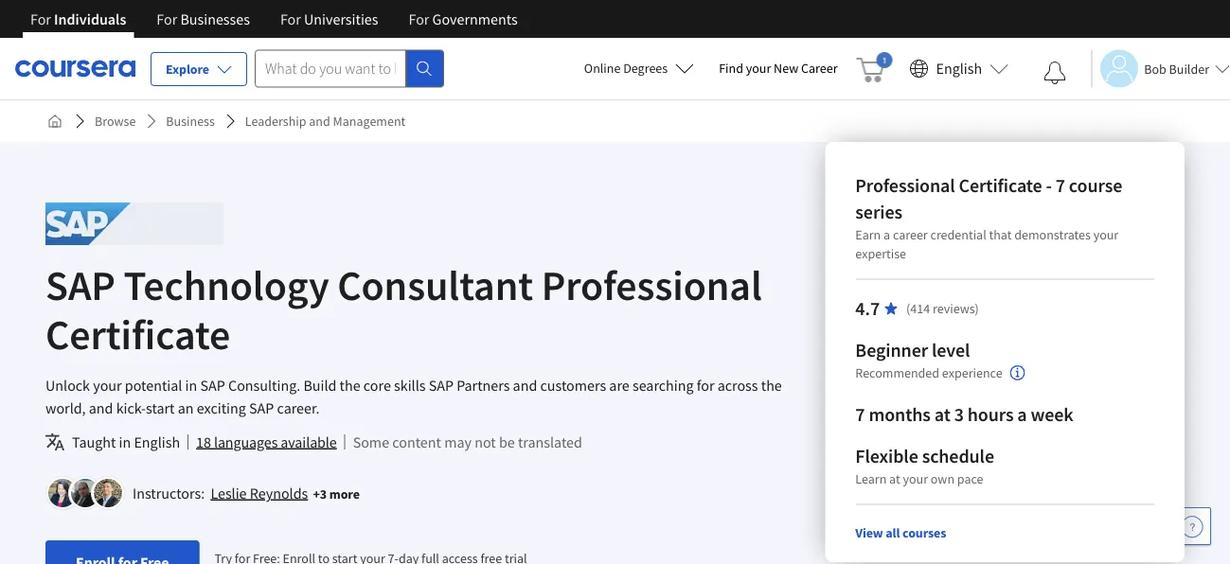 Task type: vqa. For each thing, say whether or not it's contained in the screenshot.
bottom demand
no



Task type: describe. For each thing, give the bounding box(es) containing it.
new
[[774, 60, 799, 77]]

career
[[801, 60, 838, 77]]

beginner
[[856, 339, 928, 362]]

week
[[1031, 403, 1074, 427]]

taught in english
[[72, 433, 180, 452]]

1 vertical spatial english
[[134, 433, 180, 452]]

+3
[[313, 485, 327, 502]]

available
[[281, 433, 337, 452]]

home image
[[47, 114, 63, 129]]

more
[[329, 485, 360, 502]]

are
[[609, 376, 630, 395]]

browse link
[[87, 104, 143, 138]]

banner navigation
[[15, 0, 533, 38]]

(414
[[906, 300, 930, 317]]

governments
[[432, 9, 518, 28]]

find
[[719, 60, 743, 77]]

leslie reynolds link
[[211, 484, 308, 503]]

content
[[392, 433, 441, 452]]

for for governments
[[409, 9, 429, 28]]

leadership
[[245, 113, 306, 130]]

businesses
[[180, 9, 250, 28]]

unlock
[[45, 376, 90, 395]]

coursera image
[[15, 53, 135, 84]]

your right find
[[746, 60, 771, 77]]

flexible schedule learn at your own pace
[[856, 445, 994, 488]]

across
[[718, 376, 758, 395]]

schedule
[[922, 445, 994, 468]]

7 months at 3 hours a week
[[856, 403, 1074, 427]]

professional certificate - 7 course series earn a career credential that demonstrates your expertise
[[856, 174, 1123, 262]]

experience
[[942, 365, 1003, 382]]

for for universities
[[280, 9, 301, 28]]

in inside the unlock your potential in sap consulting. build the core skills sap partners and customers are searching for across the world, and kick-start an exciting sap career.
[[185, 376, 197, 395]]

taught
[[72, 433, 116, 452]]

miguel alcobia image
[[71, 479, 99, 508]]

explore button
[[151, 52, 247, 86]]

not
[[475, 433, 496, 452]]

0 horizontal spatial in
[[119, 433, 131, 452]]

series
[[856, 200, 903, 224]]

bob
[[1144, 60, 1167, 77]]

find your new career link
[[710, 57, 847, 81]]

shopping cart: 1 item image
[[857, 52, 893, 82]]

explore
[[166, 61, 209, 78]]

for universities
[[280, 9, 378, 28]]

start
[[146, 399, 175, 418]]

dr omar sharaf image
[[94, 479, 122, 508]]

help center image
[[1181, 515, 1204, 538]]

world,
[[45, 399, 86, 418]]

earn
[[856, 226, 881, 243]]

business link
[[159, 104, 222, 138]]

pace
[[957, 471, 984, 488]]

courses
[[903, 525, 947, 542]]

unlock your potential in sap consulting. build the core skills sap partners and customers are searching for across the world, and kick-start an exciting sap career.
[[45, 376, 782, 418]]

your inside flexible schedule learn at your own pace
[[903, 471, 928, 488]]

for businesses
[[157, 9, 250, 28]]

individuals
[[54, 9, 126, 28]]

partners
[[457, 376, 510, 395]]

potential
[[125, 376, 182, 395]]

4.7
[[856, 297, 880, 321]]

some
[[353, 433, 389, 452]]

beginner level
[[856, 339, 970, 362]]

credential
[[931, 226, 987, 243]]

consultant
[[337, 259, 533, 311]]

hours
[[968, 403, 1014, 427]]

online degrees button
[[569, 47, 710, 89]]

customers
[[540, 376, 606, 395]]

view all courses link
[[856, 525, 947, 542]]

expertise
[[856, 245, 906, 262]]

find your new career
[[719, 60, 838, 77]]

information about difficulty level pre-requisites. image
[[1010, 366, 1025, 381]]

a inside professional certificate - 7 course series earn a career credential that demonstrates your expertise
[[884, 226, 890, 243]]

learn
[[856, 471, 887, 488]]

recommended
[[856, 365, 940, 382]]

1 the from the left
[[340, 376, 361, 395]]

for individuals
[[30, 9, 126, 28]]

sap technology consultant  professional certificate
[[45, 259, 762, 360]]

searching
[[633, 376, 694, 395]]

exciting
[[197, 399, 246, 418]]

online degrees
[[584, 60, 668, 77]]

(414 reviews)
[[906, 300, 979, 317]]



Task type: locate. For each thing, give the bounding box(es) containing it.
your
[[746, 60, 771, 77], [1094, 226, 1119, 243], [93, 376, 122, 395], [903, 471, 928, 488]]

skills
[[394, 376, 426, 395]]

0 horizontal spatial english
[[134, 433, 180, 452]]

at left 3
[[935, 403, 951, 427]]

and left kick-
[[89, 399, 113, 418]]

2 vertical spatial and
[[89, 399, 113, 418]]

may
[[444, 433, 472, 452]]

certificate left -
[[959, 174, 1042, 197]]

for left governments at left
[[409, 9, 429, 28]]

0 horizontal spatial professional
[[541, 259, 762, 311]]

your down course
[[1094, 226, 1119, 243]]

translated
[[518, 433, 582, 452]]

leadership and management link
[[238, 104, 413, 138]]

leslie reynolds image
[[48, 479, 77, 508]]

for left individuals
[[30, 9, 51, 28]]

1 horizontal spatial certificate
[[959, 174, 1042, 197]]

course
[[1069, 174, 1123, 197]]

0 vertical spatial and
[[309, 113, 330, 130]]

4 for from the left
[[409, 9, 429, 28]]

2 horizontal spatial and
[[513, 376, 537, 395]]

certificate
[[959, 174, 1042, 197], [45, 308, 230, 360]]

18 languages available
[[196, 433, 337, 452]]

the
[[340, 376, 361, 395], [761, 376, 782, 395]]

management
[[333, 113, 406, 130]]

business
[[166, 113, 215, 130]]

2 for from the left
[[157, 9, 177, 28]]

english inside 'button'
[[936, 59, 982, 78]]

What do you want to learn? text field
[[255, 50, 406, 88]]

1 horizontal spatial 7
[[1056, 174, 1066, 197]]

0 vertical spatial professional
[[856, 174, 955, 197]]

recommended experience
[[856, 365, 1003, 382]]

months
[[869, 403, 931, 427]]

kick-
[[116, 399, 146, 418]]

1 horizontal spatial the
[[761, 376, 782, 395]]

sap down consulting.
[[249, 399, 274, 418]]

your up kick-
[[93, 376, 122, 395]]

english right shopping cart: 1 item icon
[[936, 59, 982, 78]]

builder
[[1169, 60, 1210, 77]]

1 vertical spatial and
[[513, 376, 537, 395]]

view all courses
[[856, 525, 947, 542]]

0 horizontal spatial and
[[89, 399, 113, 418]]

sap inside sap technology consultant  professional certificate
[[45, 259, 115, 311]]

your inside the unlock your potential in sap consulting. build the core skills sap partners and customers are searching for across the world, and kick-start an exciting sap career.
[[93, 376, 122, 395]]

1 horizontal spatial and
[[309, 113, 330, 130]]

for
[[30, 9, 51, 28], [157, 9, 177, 28], [280, 9, 301, 28], [409, 9, 429, 28]]

sap
[[45, 259, 115, 311], [200, 376, 225, 395], [429, 376, 454, 395], [249, 399, 274, 418]]

sap down sap image
[[45, 259, 115, 311]]

professional inside sap technology consultant  professional certificate
[[541, 259, 762, 311]]

instructors:
[[133, 484, 205, 503]]

None search field
[[255, 50, 444, 88]]

certificate inside professional certificate - 7 course series earn a career credential that demonstrates your expertise
[[959, 174, 1042, 197]]

1 vertical spatial professional
[[541, 259, 762, 311]]

7 inside professional certificate - 7 course series earn a career credential that demonstrates your expertise
[[1056, 174, 1066, 197]]

flexible
[[856, 445, 918, 468]]

instructors: leslie reynolds +3 more
[[133, 484, 360, 503]]

0 vertical spatial 7
[[1056, 174, 1066, 197]]

0 vertical spatial at
[[935, 403, 951, 427]]

a
[[884, 226, 890, 243], [1018, 403, 1027, 427]]

english button
[[902, 38, 1016, 99]]

and right partners
[[513, 376, 537, 395]]

1 vertical spatial a
[[1018, 403, 1027, 427]]

demonstrates
[[1015, 226, 1091, 243]]

at right learn
[[889, 471, 900, 488]]

sap right skills at the bottom of page
[[429, 376, 454, 395]]

0 horizontal spatial certificate
[[45, 308, 230, 360]]

in right taught
[[119, 433, 131, 452]]

for left universities
[[280, 9, 301, 28]]

1 horizontal spatial professional
[[856, 174, 955, 197]]

1 horizontal spatial english
[[936, 59, 982, 78]]

for left businesses
[[157, 9, 177, 28]]

0 vertical spatial certificate
[[959, 174, 1042, 197]]

bob builder
[[1144, 60, 1210, 77]]

+3 more button
[[313, 484, 360, 503]]

your left own
[[903, 471, 928, 488]]

certificate up the potential
[[45, 308, 230, 360]]

a right earn
[[884, 226, 890, 243]]

0 vertical spatial in
[[185, 376, 197, 395]]

1 vertical spatial certificate
[[45, 308, 230, 360]]

7 left months
[[856, 403, 865, 427]]

3 for from the left
[[280, 9, 301, 28]]

reynolds
[[250, 484, 308, 503]]

18 languages available button
[[196, 431, 337, 454]]

your inside professional certificate - 7 course series earn a career credential that demonstrates your expertise
[[1094, 226, 1119, 243]]

own
[[931, 471, 955, 488]]

career.
[[277, 399, 320, 418]]

0 horizontal spatial the
[[340, 376, 361, 395]]

career
[[893, 226, 928, 243]]

1 vertical spatial at
[[889, 471, 900, 488]]

1 horizontal spatial a
[[1018, 403, 1027, 427]]

view
[[856, 525, 883, 542]]

show notifications image
[[1044, 62, 1067, 84]]

browse
[[95, 113, 136, 130]]

and
[[309, 113, 330, 130], [513, 376, 537, 395], [89, 399, 113, 418]]

languages
[[214, 433, 278, 452]]

0 vertical spatial english
[[936, 59, 982, 78]]

english down start
[[134, 433, 180, 452]]

bob builder button
[[1091, 50, 1230, 88]]

certificate inside sap technology consultant  professional certificate
[[45, 308, 230, 360]]

leslie
[[211, 484, 247, 503]]

7 right -
[[1056, 174, 1066, 197]]

in
[[185, 376, 197, 395], [119, 433, 131, 452]]

degrees
[[623, 60, 668, 77]]

professional
[[856, 174, 955, 197], [541, 259, 762, 311]]

1 vertical spatial 7
[[856, 403, 865, 427]]

all
[[886, 525, 900, 542]]

for for individuals
[[30, 9, 51, 28]]

english
[[936, 59, 982, 78], [134, 433, 180, 452]]

at inside flexible schedule learn at your own pace
[[889, 471, 900, 488]]

the left core
[[340, 376, 361, 395]]

-
[[1046, 174, 1052, 197]]

0 horizontal spatial a
[[884, 226, 890, 243]]

3
[[954, 403, 964, 427]]

build
[[303, 376, 337, 395]]

1 vertical spatial in
[[119, 433, 131, 452]]

1 horizontal spatial in
[[185, 376, 197, 395]]

in up an
[[185, 376, 197, 395]]

sap image
[[45, 203, 224, 245]]

for
[[697, 376, 715, 395]]

technology
[[124, 259, 329, 311]]

the right across
[[761, 376, 782, 395]]

and right leadership
[[309, 113, 330, 130]]

core
[[364, 376, 391, 395]]

that
[[989, 226, 1012, 243]]

online
[[584, 60, 621, 77]]

1 horizontal spatial at
[[935, 403, 951, 427]]

professional inside professional certificate - 7 course series earn a career credential that demonstrates your expertise
[[856, 174, 955, 197]]

for for businesses
[[157, 9, 177, 28]]

sap up "exciting" at the left bottom of page
[[200, 376, 225, 395]]

1 for from the left
[[30, 9, 51, 28]]

18
[[196, 433, 211, 452]]

level
[[932, 339, 970, 362]]

0 horizontal spatial 7
[[856, 403, 865, 427]]

an
[[178, 399, 194, 418]]

2 the from the left
[[761, 376, 782, 395]]

a left week
[[1018, 403, 1027, 427]]

reviews)
[[933, 300, 979, 317]]

0 vertical spatial a
[[884, 226, 890, 243]]

universities
[[304, 9, 378, 28]]

0 horizontal spatial at
[[889, 471, 900, 488]]

leadership and management
[[245, 113, 406, 130]]



